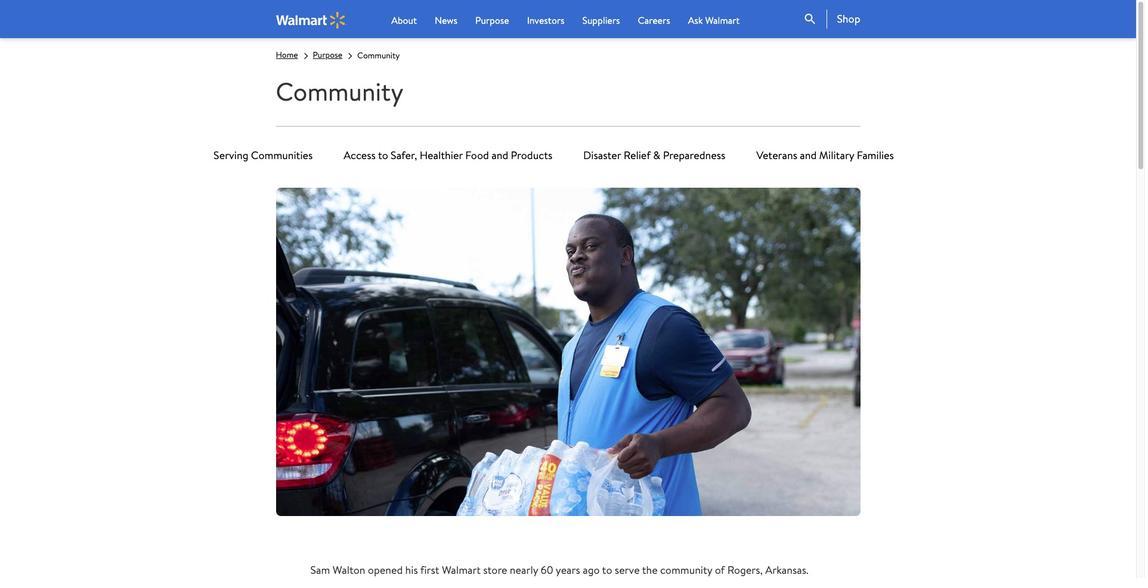 Task type: describe. For each thing, give the bounding box(es) containing it.
&
[[653, 148, 660, 163]]

healthier
[[420, 148, 463, 163]]

news button
[[435, 13, 458, 27]]

shop link
[[827, 10, 860, 29]]

search
[[803, 12, 817, 26]]

ask walmart
[[688, 14, 740, 27]]

purpose button
[[475, 13, 509, 27]]

military
[[819, 148, 854, 163]]

sam
[[310, 563, 330, 578]]

home image
[[276, 12, 347, 28]]

disaster relief & preparedness
[[583, 148, 725, 163]]

careers link
[[638, 13, 670, 27]]

news
[[435, 14, 458, 27]]

veterans and military families
[[756, 148, 894, 163]]

access to safer, healthier food and products link
[[344, 142, 552, 170]]

investors button
[[527, 13, 565, 27]]

nearly
[[510, 563, 538, 578]]

rogers,
[[727, 563, 763, 578]]

store
[[483, 563, 507, 578]]

safer,
[[391, 148, 417, 163]]

sam walton opened his first walmart store nearly 60 years ago to serve the community of rogers, arkansas.
[[310, 563, 815, 579]]

60
[[541, 563, 553, 578]]

disaster
[[583, 148, 621, 163]]

an associate carries a case of bottled water to a customer's trunk. image
[[276, 188, 860, 517]]

about button
[[391, 13, 417, 27]]

access to safer, healthier food and products
[[344, 148, 552, 163]]

1 vertical spatial community
[[276, 74, 403, 109]]

families
[[857, 148, 894, 163]]

walton
[[333, 563, 365, 578]]

veterans
[[756, 148, 797, 163]]

suppliers button
[[582, 13, 620, 27]]

0 vertical spatial community
[[357, 50, 400, 61]]

1 horizontal spatial walmart
[[705, 14, 740, 27]]

of
[[715, 563, 725, 578]]

to inside sam walton opened his first walmart store nearly 60 years ago to serve the community of rogers, arkansas.
[[602, 563, 612, 578]]

relief
[[624, 148, 651, 163]]

walmart inside sam walton opened his first walmart store nearly 60 years ago to serve the community of rogers, arkansas.
[[442, 563, 481, 578]]

careers
[[638, 14, 670, 27]]

about
[[391, 14, 417, 27]]

0 vertical spatial to
[[378, 148, 388, 163]]



Task type: vqa. For each thing, say whether or not it's contained in the screenshot.
News at the left of page
yes



Task type: locate. For each thing, give the bounding box(es) containing it.
communities
[[251, 148, 313, 163]]

1 vertical spatial walmart
[[442, 563, 481, 578]]

food
[[465, 148, 489, 163]]

purpose down home image
[[313, 49, 342, 61]]

first
[[420, 563, 439, 578]]

purpose link
[[313, 49, 342, 61]]

home link
[[276, 49, 298, 61]]

1 vertical spatial purpose
[[313, 49, 342, 61]]

1 vertical spatial to
[[602, 563, 612, 578]]

opened
[[368, 563, 403, 578]]

community down purpose 'link'
[[276, 74, 403, 109]]

ago
[[583, 563, 600, 578]]

home
[[276, 49, 298, 61]]

0 horizontal spatial walmart
[[442, 563, 481, 578]]

1 horizontal spatial and
[[800, 148, 817, 163]]

shop
[[837, 11, 860, 26]]

products
[[511, 148, 552, 163]]

and left military
[[800, 148, 817, 163]]

years
[[556, 563, 580, 578]]

0 horizontal spatial and
[[492, 148, 508, 163]]

arkansas.
[[765, 563, 809, 578]]

preparedness
[[663, 148, 725, 163]]

veterans and military families link
[[756, 142, 894, 170]]

the
[[642, 563, 658, 578]]

to right ago
[[602, 563, 612, 578]]

and
[[492, 148, 508, 163], [800, 148, 817, 163]]

disaster relief & preparedness link
[[583, 142, 725, 170]]

community
[[660, 563, 712, 578]]

community
[[357, 50, 400, 61], [276, 74, 403, 109]]

1 and from the left
[[492, 148, 508, 163]]

1 horizontal spatial purpose
[[475, 14, 509, 27]]

walmart
[[705, 14, 740, 27], [442, 563, 481, 578]]

his
[[405, 563, 418, 578]]

serve
[[615, 563, 640, 578]]

2 and from the left
[[800, 148, 817, 163]]

community down about dropdown button
[[357, 50, 400, 61]]

to
[[378, 148, 388, 163], [602, 563, 612, 578]]

access
[[344, 148, 376, 163]]

purpose for purpose 'link'
[[313, 49, 342, 61]]

0 vertical spatial purpose
[[475, 14, 509, 27]]

and right food
[[492, 148, 508, 163]]

0 vertical spatial walmart
[[705, 14, 740, 27]]

investors
[[527, 14, 565, 27]]

serving communities
[[214, 148, 313, 163]]

ask walmart link
[[688, 13, 740, 27]]

walmart right ask
[[705, 14, 740, 27]]

ask
[[688, 14, 703, 27]]

suppliers
[[582, 14, 620, 27]]

purpose for purpose popup button
[[475, 14, 509, 27]]

to left safer,
[[378, 148, 388, 163]]

serving communities link
[[214, 142, 313, 170]]

purpose
[[475, 14, 509, 27], [313, 49, 342, 61]]

0 horizontal spatial purpose
[[313, 49, 342, 61]]

0 horizontal spatial to
[[378, 148, 388, 163]]

purpose right the news popup button on the top left of the page
[[475, 14, 509, 27]]

walmart right the first
[[442, 563, 481, 578]]

serving
[[214, 148, 248, 163]]

1 horizontal spatial to
[[602, 563, 612, 578]]



